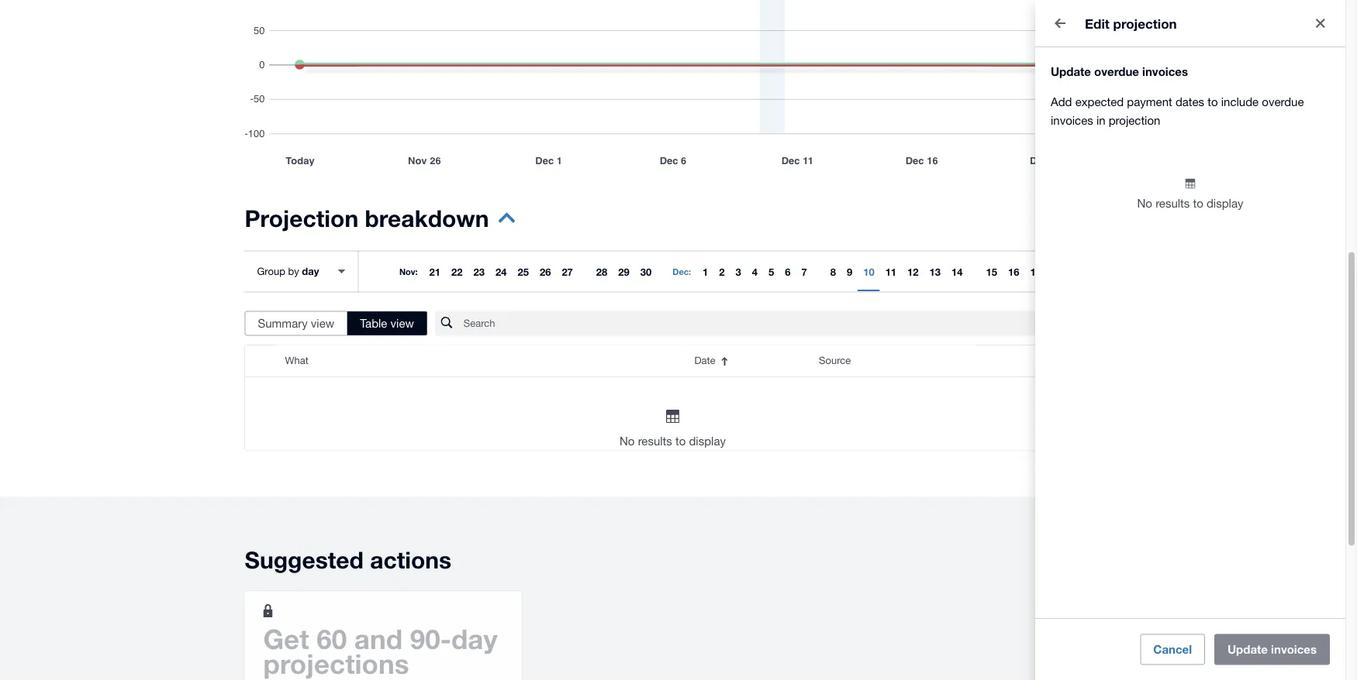 Task type: vqa. For each thing, say whether or not it's contained in the screenshot.
$0
no



Task type: describe. For each thing, give the bounding box(es) containing it.
5 button
[[763, 252, 779, 292]]

27 button
[[556, 252, 578, 292]]

90-
[[410, 623, 451, 655]]

1 horizontal spatial display
[[1207, 196, 1243, 210]]

projection breakdown button
[[245, 204, 515, 242]]

1 horizontal spatial no
[[1137, 196, 1152, 210]]

21 button
[[423, 252, 446, 292]]

28
[[596, 266, 607, 278]]

table view
[[360, 317, 414, 330]]

display inside list of upcoming transactions within the selected timeframe element
[[689, 435, 726, 448]]

4
[[752, 266, 757, 278]]

payment
[[1127, 95, 1172, 108]]

group
[[257, 266, 285, 278]]

5
[[768, 266, 774, 278]]

8 button
[[824, 252, 841, 292]]

1
[[702, 266, 708, 278]]

edit projection
[[1085, 16, 1177, 31]]

invoices inside add expected payment dates to include overdue invoices in projection
[[1051, 113, 1093, 127]]

update invoices
[[1228, 643, 1317, 657]]

0 vertical spatial results
[[1155, 196, 1190, 210]]

to inside list of upcoming transactions within the selected timeframe element
[[675, 435, 686, 448]]

23 button
[[468, 252, 490, 292]]

source
[[819, 355, 851, 367]]

6 button
[[779, 252, 796, 292]]

11 button
[[879, 252, 902, 292]]

day inside "get 60 and 90-day projections"
[[451, 623, 498, 655]]

26
[[539, 266, 550, 278]]

cancel button
[[1140, 635, 1205, 666]]

9
[[846, 266, 852, 278]]

25 button
[[512, 252, 534, 292]]

nov
[[399, 267, 415, 277]]

breakdown
[[365, 204, 489, 232]]

projection breakdown
[[245, 204, 489, 232]]

nov :
[[399, 267, 417, 277]]

16
[[1008, 266, 1019, 278]]

cancel
[[1153, 643, 1192, 657]]

invoices inside button
[[1271, 643, 1317, 657]]

actions
[[370, 546, 451, 574]]

14
[[951, 266, 962, 278]]

no inside list of upcoming transactions within the selected timeframe element
[[620, 435, 635, 448]]

date button
[[685, 345, 810, 376]]

29
[[618, 266, 629, 278]]

group by day
[[257, 266, 319, 278]]

8
[[830, 266, 835, 278]]

15 button
[[980, 252, 1002, 292]]

: for nov :
[[415, 267, 417, 277]]

24
[[495, 266, 506, 278]]

0 vertical spatial projection
[[1113, 16, 1177, 31]]

update for update invoices
[[1228, 643, 1268, 657]]

21
[[429, 266, 440, 278]]

15
[[986, 266, 997, 278]]

table
[[360, 317, 387, 330]]

3 button
[[730, 252, 746, 292]]

add
[[1051, 95, 1072, 108]]

update overdue invoices
[[1051, 64, 1188, 78]]

what
[[285, 355, 309, 367]]

10
[[863, 266, 874, 278]]

13 button
[[924, 252, 946, 292]]

add expected payment dates to include overdue invoices in projection
[[1051, 95, 1304, 127]]

13
[[929, 266, 940, 278]]

dates
[[1175, 95, 1204, 108]]



Task type: locate. For each thing, give the bounding box(es) containing it.
0 vertical spatial no
[[1137, 196, 1152, 210]]

2 button
[[713, 252, 730, 292]]

what button
[[276, 345, 685, 376]]

1 button
[[697, 252, 713, 292]]

projection inside add expected payment dates to include overdue invoices in projection
[[1109, 113, 1160, 127]]

0 vertical spatial overdue
[[1094, 64, 1139, 78]]

to inside add expected payment dates to include overdue invoices in projection
[[1208, 95, 1218, 108]]

17 button
[[1024, 252, 1046, 292]]

overdue right include
[[1262, 95, 1304, 108]]

30 button
[[635, 252, 657, 292]]

source button
[[810, 345, 975, 376]]

suggested
[[245, 546, 364, 574]]

1 horizontal spatial to
[[1193, 196, 1203, 210]]

0 vertical spatial day
[[302, 266, 319, 278]]

6
[[785, 266, 790, 278]]

update for update overdue invoices
[[1051, 64, 1091, 78]]

results inside list of upcoming transactions within the selected timeframe element
[[638, 435, 672, 448]]

Search for a document search field
[[464, 311, 1101, 337]]

1 horizontal spatial overdue
[[1262, 95, 1304, 108]]

view for summary view
[[311, 317, 334, 330]]

1 horizontal spatial update
[[1228, 643, 1268, 657]]

1 view from the left
[[311, 317, 334, 330]]

suggested actions
[[245, 546, 451, 574]]

26 button
[[534, 252, 556, 292]]

3
[[735, 266, 741, 278]]

get
[[263, 623, 309, 655]]

11
[[885, 266, 896, 278]]

0 horizontal spatial :
[[415, 267, 417, 277]]

and
[[354, 623, 403, 655]]

2 horizontal spatial to
[[1208, 95, 1218, 108]]

7
[[801, 266, 807, 278]]

projection
[[1113, 16, 1177, 31], [1109, 113, 1160, 127]]

include
[[1221, 95, 1259, 108]]

projection right edit
[[1113, 16, 1177, 31]]

1 vertical spatial day
[[451, 623, 498, 655]]

0 horizontal spatial no
[[620, 435, 635, 448]]

dec :
[[672, 267, 691, 277]]

1 vertical spatial no
[[620, 435, 635, 448]]

projection breakdown view option group
[[245, 311, 427, 336]]

projection
[[245, 204, 358, 232]]

overdue inside add expected payment dates to include overdue invoices in projection
[[1262, 95, 1304, 108]]

invoices
[[1142, 64, 1188, 78], [1051, 113, 1093, 127], [1271, 643, 1317, 657]]

1 horizontal spatial view
[[390, 317, 414, 330]]

list of upcoming transactions within the selected timeframe element
[[245, 345, 1101, 451]]

dec
[[672, 267, 688, 277]]

1 vertical spatial results
[[638, 435, 672, 448]]

9 button
[[841, 252, 857, 292]]

projection down payment
[[1109, 113, 1160, 127]]

expected
[[1075, 95, 1124, 108]]

in
[[1096, 113, 1105, 127]]

view
[[311, 317, 334, 330], [390, 317, 414, 330]]

0 vertical spatial to
[[1208, 95, 1218, 108]]

22
[[451, 266, 462, 278]]

24 button
[[490, 252, 512, 292]]

2 horizontal spatial invoices
[[1271, 643, 1317, 657]]

1 vertical spatial projection
[[1109, 113, 1160, 127]]

1 vertical spatial no results to display
[[620, 435, 726, 448]]

close image
[[1305, 8, 1336, 39]]

1 vertical spatial to
[[1193, 196, 1203, 210]]

28 button
[[590, 252, 612, 292]]

1 horizontal spatial no results to display
[[1137, 196, 1243, 210]]

: left the 1 button
[[688, 267, 691, 277]]

0 horizontal spatial display
[[689, 435, 726, 448]]

22 button
[[446, 252, 468, 292]]

overdue up expected at right top
[[1094, 64, 1139, 78]]

2
[[719, 266, 724, 278]]

12
[[907, 266, 918, 278]]

get 60 and 90-day projections
[[263, 623, 498, 680]]

to
[[1208, 95, 1218, 108], [1193, 196, 1203, 210], [675, 435, 686, 448]]

1 vertical spatial display
[[689, 435, 726, 448]]

date
[[694, 355, 715, 367]]

1 horizontal spatial :
[[688, 267, 691, 277]]

update right cancel button
[[1228, 643, 1268, 657]]

1 : from the left
[[415, 267, 417, 277]]

7 button
[[796, 252, 812, 292]]

2 view from the left
[[390, 317, 414, 330]]

overdue
[[1094, 64, 1139, 78], [1262, 95, 1304, 108]]

back image
[[1045, 8, 1076, 39]]

: for dec :
[[688, 267, 691, 277]]

: left 21 button
[[415, 267, 417, 277]]

4 button
[[746, 252, 763, 292]]

view for table view
[[390, 317, 414, 330]]

0 horizontal spatial to
[[675, 435, 686, 448]]

no
[[1137, 196, 1152, 210], [620, 435, 635, 448]]

update up add
[[1051, 64, 1091, 78]]

17
[[1030, 266, 1041, 278]]

30
[[640, 266, 651, 278]]

update inside button
[[1228, 643, 1268, 657]]

25
[[517, 266, 528, 278]]

update invoices button
[[1214, 635, 1330, 666]]

0 vertical spatial update
[[1051, 64, 1091, 78]]

0 vertical spatial no results to display
[[1137, 196, 1243, 210]]

2 vertical spatial invoices
[[1271, 643, 1317, 657]]

1 vertical spatial update
[[1228, 643, 1268, 657]]

1 vertical spatial overdue
[[1262, 95, 1304, 108]]

results
[[1155, 196, 1190, 210], [638, 435, 672, 448]]

day
[[302, 266, 319, 278], [451, 623, 498, 655]]

summary view
[[258, 317, 334, 330]]

1 horizontal spatial results
[[1155, 196, 1190, 210]]

0 horizontal spatial day
[[302, 266, 319, 278]]

2 : from the left
[[688, 267, 691, 277]]

60
[[317, 623, 347, 655]]

16 button
[[1002, 252, 1024, 292]]

29 button
[[612, 252, 635, 292]]

0 vertical spatial display
[[1207, 196, 1243, 210]]

by
[[288, 266, 299, 278]]

no results to display
[[1137, 196, 1243, 210], [620, 435, 726, 448]]

0 horizontal spatial no results to display
[[620, 435, 726, 448]]

view right table
[[390, 317, 414, 330]]

1 vertical spatial invoices
[[1051, 113, 1093, 127]]

update
[[1051, 64, 1091, 78], [1228, 643, 1268, 657]]

0 horizontal spatial invoices
[[1051, 113, 1093, 127]]

0 horizontal spatial update
[[1051, 64, 1091, 78]]

27
[[561, 266, 573, 278]]

10 button
[[857, 252, 879, 292]]

0 horizontal spatial view
[[311, 317, 334, 330]]

projections
[[263, 648, 409, 680]]

1 horizontal spatial invoices
[[1142, 64, 1188, 78]]

23
[[473, 266, 484, 278]]

:
[[415, 267, 417, 277], [688, 267, 691, 277]]

edit
[[1085, 16, 1109, 31]]

0 horizontal spatial results
[[638, 435, 672, 448]]

summary
[[258, 317, 308, 330]]

no results to display inside list of upcoming transactions within the selected timeframe element
[[620, 435, 726, 448]]

0 horizontal spatial overdue
[[1094, 64, 1139, 78]]

14 button
[[946, 252, 968, 292]]

2 vertical spatial to
[[675, 435, 686, 448]]

view right summary
[[311, 317, 334, 330]]

12 button
[[902, 252, 924, 292]]

0 vertical spatial invoices
[[1142, 64, 1188, 78]]

display
[[1207, 196, 1243, 210], [689, 435, 726, 448]]

1 horizontal spatial day
[[451, 623, 498, 655]]



